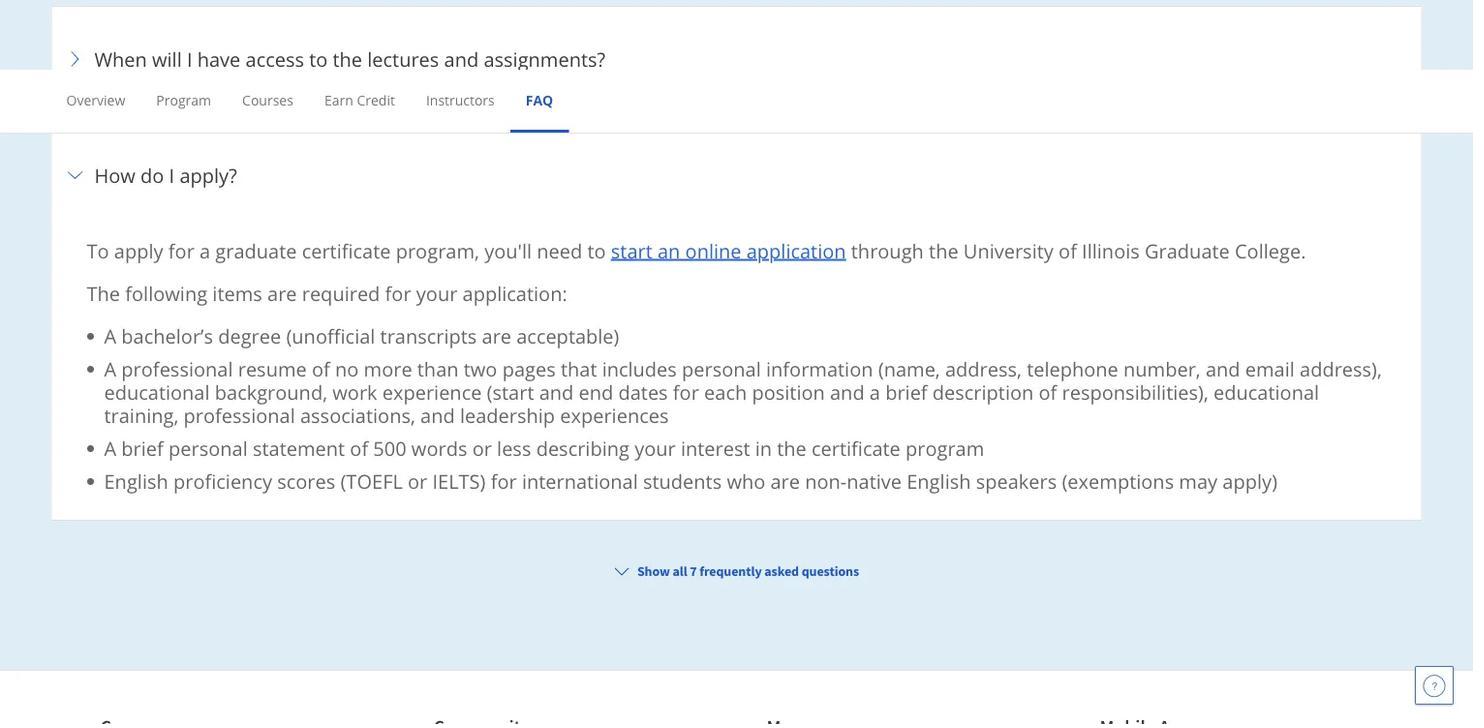 Task type: vqa. For each thing, say whether or not it's contained in the screenshot.
rightmost your
yes



Task type: describe. For each thing, give the bounding box(es) containing it.
have
[[197, 46, 241, 72]]

2 a from the top
[[104, 356, 116, 382]]

2 list item from the top
[[51, 531, 1423, 638]]

of right description
[[1039, 379, 1058, 406]]

through
[[852, 237, 924, 264]]

when will i have access to the lectures and assignments? list item
[[51, 6, 1423, 112]]

1 vertical spatial the
[[929, 237, 959, 264]]

0 horizontal spatial certificate
[[302, 237, 391, 264]]

1 vertical spatial professional
[[184, 402, 295, 429]]

program
[[156, 91, 211, 109]]

2 vertical spatial are
[[771, 468, 800, 495]]

non-
[[805, 468, 847, 495]]

1 vertical spatial brief
[[121, 435, 164, 462]]

0 vertical spatial are
[[267, 280, 297, 307]]

training,
[[104, 402, 179, 429]]

list inside collapsed list
[[94, 323, 1387, 495]]

questions
[[802, 563, 860, 580]]

certificate inside a bachelor's degree (unofficial transcripts are acceptable) a professional resume of no more than two pages that includes personal information (name, address, telephone number, and email address), educational background, work experience (start and end dates for each position and a brief description of responsibilities), educational training, professional associations, and leadership experiences a brief personal statement of 500 words or less describing your interest in the certificate program english proficiency scores (toefl or ielts) for international students who are non-native english speakers (exemptions may apply)
[[812, 435, 901, 462]]

overview link
[[66, 91, 125, 109]]

1 horizontal spatial brief
[[886, 379, 928, 406]]

will
[[152, 46, 182, 72]]

words
[[412, 435, 468, 462]]

assignments?
[[484, 46, 606, 72]]

scores
[[277, 468, 336, 495]]

number,
[[1124, 356, 1201, 382]]

frequently
[[700, 563, 762, 580]]

list item containing how do i apply?
[[51, 122, 1423, 532]]

required
[[302, 280, 380, 307]]

apply
[[114, 237, 163, 264]]

i for will
[[187, 46, 192, 72]]

that
[[561, 356, 597, 382]]

overview
[[66, 91, 125, 109]]

transcripts
[[380, 323, 477, 349]]

start
[[611, 237, 653, 264]]

(name,
[[879, 356, 941, 382]]

describing
[[537, 435, 630, 462]]

to inside dropdown button
[[309, 46, 328, 72]]

following
[[125, 280, 208, 307]]

to
[[87, 237, 109, 264]]

and right position
[[830, 379, 865, 406]]

description
[[933, 379, 1034, 406]]

how
[[94, 162, 136, 188]]

ielts)
[[433, 468, 486, 495]]

responsibilities),
[[1063, 379, 1209, 406]]

500
[[373, 435, 407, 462]]

show all 7 frequently asked questions button
[[607, 554, 867, 589]]

1 vertical spatial personal
[[169, 435, 248, 462]]

1 horizontal spatial to
[[588, 237, 606, 264]]

leadership
[[460, 402, 555, 429]]

program
[[906, 435, 985, 462]]

earn
[[325, 91, 353, 109]]

online
[[686, 237, 742, 264]]

items
[[213, 280, 262, 307]]

less
[[497, 435, 531, 462]]

of left illinois
[[1059, 237, 1077, 264]]

courses
[[242, 91, 294, 109]]

each
[[705, 379, 747, 406]]

address,
[[946, 356, 1022, 382]]

(unofficial
[[286, 323, 375, 349]]

do
[[141, 162, 164, 188]]

show all 7 frequently asked questions
[[638, 563, 860, 580]]

how do i apply?
[[94, 162, 237, 188]]

0 horizontal spatial or
[[408, 468, 428, 495]]

3 list item from the top
[[51, 647, 1423, 725]]

when will i have access to the lectures and assignments? button
[[63, 18, 1410, 100]]

address),
[[1300, 356, 1383, 382]]

resume
[[238, 356, 307, 382]]

(toefl
[[341, 468, 403, 495]]

acceptable)
[[517, 323, 620, 349]]

3 a from the top
[[104, 435, 116, 462]]

a bachelor's degree (unofficial transcripts are acceptable) a professional resume of no more than two pages that includes personal information (name, address, telephone number, and email address), educational background, work experience (start and end dates for each position and a brief description of responsibilities), educational training, professional associations, and leadership experiences a brief personal statement of 500 words or less describing your interest in the certificate program english proficiency scores (toefl or ielts) for international students who are non-native english speakers (exemptions may apply)
[[104, 323, 1383, 495]]

and inside dropdown button
[[444, 46, 479, 72]]

instructors
[[426, 91, 495, 109]]

help center image
[[1424, 674, 1447, 698]]

application:
[[463, 280, 568, 307]]

program link
[[156, 91, 211, 109]]

university
[[964, 237, 1054, 264]]

two
[[464, 356, 498, 382]]

speakers
[[977, 468, 1057, 495]]

credit
[[357, 91, 395, 109]]

2 educational from the left
[[1214, 379, 1320, 406]]

experiences
[[560, 402, 669, 429]]

a brief personal statement of 500 words or less describing your interest in the certificate program list item
[[104, 435, 1387, 462]]

lectures
[[368, 46, 439, 72]]

program,
[[396, 237, 480, 264]]

1 a from the top
[[104, 323, 116, 349]]

for right apply
[[168, 237, 195, 264]]

students
[[643, 468, 722, 495]]

1 english from the left
[[104, 468, 168, 495]]

your inside a bachelor's degree (unofficial transcripts are acceptable) a professional resume of no more than two pages that includes personal information (name, address, telephone number, and email address), educational background, work experience (start and end dates for each position and a brief description of responsibilities), educational training, professional associations, and leadership experiences a brief personal statement of 500 words or less describing your interest in the certificate program english proficiency scores (toefl or ielts) for international students who are non-native english speakers (exemptions may apply)
[[635, 435, 676, 462]]

may
[[1180, 468, 1218, 495]]

native
[[847, 468, 902, 495]]

when will i have access to the lectures and assignments?
[[94, 46, 606, 72]]

0 horizontal spatial your
[[416, 280, 458, 307]]



Task type: locate. For each thing, give the bounding box(es) containing it.
a inside a bachelor's degree (unofficial transcripts are acceptable) a professional resume of no more than two pages that includes personal information (name, address, telephone number, and email address), educational background, work experience (start and end dates for each position and a brief description of responsibilities), educational training, professional associations, and leadership experiences a brief personal statement of 500 words or less describing your interest in the certificate program english proficiency scores (toefl or ielts) for international students who are non-native english speakers (exemptions may apply)
[[870, 379, 881, 406]]

are up two
[[482, 323, 512, 349]]

your down program,
[[416, 280, 458, 307]]

than
[[417, 356, 459, 382]]

graduate
[[1145, 237, 1230, 264]]

0 horizontal spatial i
[[169, 162, 175, 188]]

personal down a bachelor's degree (unofficial transcripts are acceptable) list item
[[682, 356, 761, 382]]

and up words
[[421, 402, 455, 429]]

1 vertical spatial your
[[635, 435, 676, 462]]

need
[[537, 237, 583, 264]]

all
[[673, 563, 688, 580]]

earn credit
[[325, 91, 395, 109]]

or down words
[[408, 468, 428, 495]]

when
[[94, 46, 147, 72]]

0 vertical spatial i
[[187, 46, 192, 72]]

asked
[[765, 563, 799, 580]]

certificate menu element
[[51, 70, 1423, 133]]

a down 'the'
[[104, 323, 116, 349]]

personal up proficiency
[[169, 435, 248, 462]]

international
[[522, 468, 638, 495]]

1 horizontal spatial the
[[777, 435, 807, 462]]

show
[[638, 563, 670, 580]]

certificate up required
[[302, 237, 391, 264]]

1 horizontal spatial i
[[187, 46, 192, 72]]

for down less
[[491, 468, 517, 495]]

faq link
[[526, 91, 554, 109]]

0 horizontal spatial personal
[[169, 435, 248, 462]]

bachelor's
[[121, 323, 213, 349]]

english
[[104, 468, 168, 495], [907, 468, 971, 495]]

i inside 'how do i apply?' dropdown button
[[169, 162, 175, 188]]

are right 'who' on the bottom of page
[[771, 468, 800, 495]]

0 horizontal spatial educational
[[104, 379, 210, 406]]

list containing a bachelor's degree (unofficial transcripts are acceptable)
[[94, 323, 1387, 495]]

end
[[579, 379, 614, 406]]

1 horizontal spatial are
[[482, 323, 512, 349]]

faq
[[526, 91, 554, 109]]

your up students
[[635, 435, 676, 462]]

the
[[87, 280, 120, 307]]

graduate
[[215, 237, 297, 264]]

i
[[187, 46, 192, 72], [169, 162, 175, 188]]

1 vertical spatial or
[[408, 468, 428, 495]]

1 vertical spatial are
[[482, 323, 512, 349]]

or
[[473, 435, 492, 462], [408, 468, 428, 495]]

a left graduate
[[200, 237, 210, 264]]

2 horizontal spatial are
[[771, 468, 800, 495]]

start an online application link
[[611, 237, 847, 264]]

the up earn
[[333, 46, 362, 72]]

proficiency
[[173, 468, 272, 495]]

interest
[[681, 435, 751, 462]]

apply?
[[180, 162, 237, 188]]

more
[[364, 356, 412, 382]]

chevron right image for how
[[63, 164, 87, 187]]

in
[[756, 435, 772, 462]]

the inside dropdown button
[[333, 46, 362, 72]]

the right the through
[[929, 237, 959, 264]]

collapsed list
[[51, 0, 1423, 725]]

for up transcripts
[[385, 280, 411, 307]]

work
[[333, 379, 377, 406]]

how do i apply? button
[[63, 135, 1410, 216]]

1 vertical spatial to
[[588, 237, 606, 264]]

0 horizontal spatial brief
[[121, 435, 164, 462]]

the inside a bachelor's degree (unofficial transcripts are acceptable) a professional resume of no more than two pages that includes personal information (name, address, telephone number, and email address), educational background, work experience (start and end dates for each position and a brief description of responsibilities), educational training, professional associations, and leadership experiences a brief personal statement of 500 words or less describing your interest in the certificate program english proficiency scores (toefl or ielts) for international students who are non-native english speakers (exemptions may apply)
[[777, 435, 807, 462]]

chevron right image inside when will i have access to the lectures and assignments? dropdown button
[[63, 47, 87, 71]]

7
[[690, 563, 697, 580]]

1 horizontal spatial or
[[473, 435, 492, 462]]

to apply for a graduate certificate program, you'll need to start an online application through the university of illinois graduate college.
[[87, 237, 1307, 264]]

1 vertical spatial a
[[104, 356, 116, 382]]

of
[[1059, 237, 1077, 264], [312, 356, 330, 382], [1039, 379, 1058, 406], [350, 435, 368, 462]]

0 horizontal spatial to
[[309, 46, 328, 72]]

0 vertical spatial or
[[473, 435, 492, 462]]

i inside when will i have access to the lectures and assignments? dropdown button
[[187, 46, 192, 72]]

0 vertical spatial personal
[[682, 356, 761, 382]]

0 vertical spatial your
[[416, 280, 458, 307]]

a bachelor's degree (unofficial transcripts are acceptable) list item
[[104, 323, 1387, 349]]

email
[[1246, 356, 1295, 382]]

2 english from the left
[[907, 468, 971, 495]]

professional down bachelor's
[[121, 356, 233, 382]]

to left start in the top left of the page
[[588, 237, 606, 264]]

a
[[200, 237, 210, 264], [870, 379, 881, 406]]

chevron right image up overview
[[63, 47, 87, 71]]

no
[[335, 356, 359, 382]]

(start
[[487, 379, 534, 406]]

chevron right image
[[63, 47, 87, 71], [63, 164, 87, 187]]

a down training, on the left of page
[[104, 435, 116, 462]]

for
[[168, 237, 195, 264], [385, 280, 411, 307], [673, 379, 700, 406], [491, 468, 517, 495]]

are right items
[[267, 280, 297, 307]]

0 vertical spatial professional
[[121, 356, 233, 382]]

0 vertical spatial to
[[309, 46, 328, 72]]

to right access
[[309, 46, 328, 72]]

i right do
[[169, 162, 175, 188]]

2 vertical spatial the
[[777, 435, 807, 462]]

certificate up native
[[812, 435, 901, 462]]

1 chevron right image from the top
[[63, 47, 87, 71]]

1 vertical spatial i
[[169, 162, 175, 188]]

your
[[416, 280, 458, 307], [635, 435, 676, 462]]

or left less
[[473, 435, 492, 462]]

background,
[[215, 379, 328, 406]]

educational up the apply)
[[1214, 379, 1320, 406]]

instructors link
[[426, 91, 495, 109]]

college.
[[1236, 237, 1307, 264]]

the right the in
[[777, 435, 807, 462]]

english down program
[[907, 468, 971, 495]]

2 horizontal spatial the
[[929, 237, 959, 264]]

of left 500
[[350, 435, 368, 462]]

an
[[658, 237, 681, 264]]

the
[[333, 46, 362, 72], [929, 237, 959, 264], [777, 435, 807, 462]]

position
[[752, 379, 825, 406]]

english proficiency scores (toefl or ielts) for international students who are non-native english speakers (exemptions may apply) list item
[[104, 468, 1387, 495]]

0 horizontal spatial are
[[267, 280, 297, 307]]

brief up program
[[886, 379, 928, 406]]

for left each
[[673, 379, 700, 406]]

0 vertical spatial brief
[[886, 379, 928, 406]]

chevron right image left how
[[63, 164, 87, 187]]

1 horizontal spatial certificate
[[812, 435, 901, 462]]

of left no
[[312, 356, 330, 382]]

statement
[[253, 435, 345, 462]]

0 horizontal spatial a
[[200, 237, 210, 264]]

a professional resume of no more than two pages that includes personal information (name, address, telephone number, and email address), educational background, work experience (start and end dates for each position and a brief description of responsibilities), educational training, professional associations, and leadership experiences list item
[[104, 356, 1387, 429]]

information
[[766, 356, 874, 382]]

certificate
[[302, 237, 391, 264], [812, 435, 901, 462]]

pages
[[503, 356, 556, 382]]

1 horizontal spatial english
[[907, 468, 971, 495]]

0 vertical spatial the
[[333, 46, 362, 72]]

i right will
[[187, 46, 192, 72]]

personal
[[682, 356, 761, 382], [169, 435, 248, 462]]

access
[[246, 46, 304, 72]]

who
[[727, 468, 766, 495]]

chevron right image inside 'how do i apply?' dropdown button
[[63, 164, 87, 187]]

0 horizontal spatial english
[[104, 468, 168, 495]]

telephone
[[1027, 356, 1119, 382]]

associations,
[[300, 402, 416, 429]]

professional down resume
[[184, 402, 295, 429]]

educational down bachelor's
[[104, 379, 210, 406]]

apply)
[[1223, 468, 1278, 495]]

i for do
[[169, 162, 175, 188]]

professional
[[121, 356, 233, 382], [184, 402, 295, 429]]

dates
[[619, 379, 668, 406]]

0 horizontal spatial the
[[333, 46, 362, 72]]

1 vertical spatial a
[[870, 379, 881, 406]]

2 vertical spatial a
[[104, 435, 116, 462]]

chevron right image for when
[[63, 47, 87, 71]]

english down training, on the left of page
[[104, 468, 168, 495]]

courses link
[[242, 91, 294, 109]]

application
[[747, 237, 847, 264]]

0 vertical spatial a
[[104, 323, 116, 349]]

are
[[267, 280, 297, 307], [482, 323, 512, 349], [771, 468, 800, 495]]

1 horizontal spatial educational
[[1214, 379, 1320, 406]]

and
[[444, 46, 479, 72], [1206, 356, 1241, 382], [539, 379, 574, 406], [830, 379, 865, 406], [421, 402, 455, 429]]

earn credit link
[[325, 91, 395, 109]]

and left end at left
[[539, 379, 574, 406]]

1 horizontal spatial your
[[635, 435, 676, 462]]

1 educational from the left
[[104, 379, 210, 406]]

1 horizontal spatial personal
[[682, 356, 761, 382]]

1 horizontal spatial a
[[870, 379, 881, 406]]

1 list item from the top
[[51, 122, 1423, 532]]

and up the 'instructors'
[[444, 46, 479, 72]]

and left the email
[[1206, 356, 1241, 382]]

(exemptions
[[1063, 468, 1175, 495]]

illinois
[[1083, 237, 1140, 264]]

a
[[104, 323, 116, 349], [104, 356, 116, 382], [104, 435, 116, 462]]

1 vertical spatial chevron right image
[[63, 164, 87, 187]]

degree
[[218, 323, 281, 349]]

experience
[[383, 379, 482, 406]]

a up training, on the left of page
[[104, 356, 116, 382]]

brief down training, on the left of page
[[121, 435, 164, 462]]

list item
[[51, 122, 1423, 532], [51, 531, 1423, 638], [51, 647, 1423, 725]]

0 vertical spatial a
[[200, 237, 210, 264]]

2 chevron right image from the top
[[63, 164, 87, 187]]

0 vertical spatial certificate
[[302, 237, 391, 264]]

you'll
[[485, 237, 532, 264]]

list
[[94, 323, 1387, 495]]

1 vertical spatial certificate
[[812, 435, 901, 462]]

the following items are required for your application:
[[87, 280, 568, 307]]

0 vertical spatial chevron right image
[[63, 47, 87, 71]]

a right position
[[870, 379, 881, 406]]



